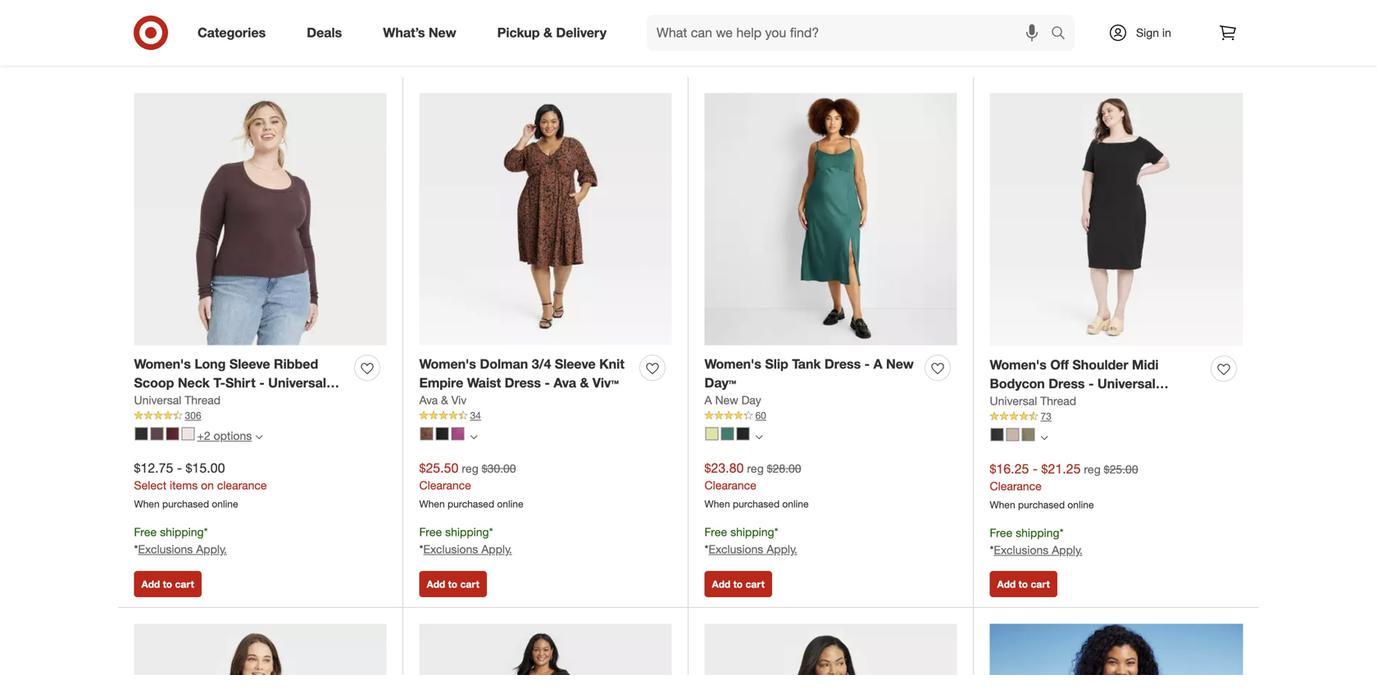 Task type: vqa. For each thing, say whether or not it's contained in the screenshot.
Heather Beige image
yes



Task type: locate. For each thing, give the bounding box(es) containing it.
light green image
[[705, 427, 719, 441]]

new for a new day
[[715, 393, 738, 408]]

thread™ down bodycon
[[990, 395, 1041, 411]]

free for $25.50
[[419, 525, 442, 540]]

knit
[[599, 356, 625, 372]]

when inside '$25.50 reg $30.00 clearance when purchased online'
[[419, 498, 445, 511]]

$25.50 reg $30.00 clearance when purchased online
[[419, 460, 524, 511]]

60 link
[[705, 409, 957, 423]]

1 horizontal spatial sleeve
[[555, 356, 596, 372]]

women's polka dot ruffle shoulder one piece swimsuit - kona sol™ navy blue image
[[990, 624, 1243, 676], [990, 624, 1243, 676]]

2 horizontal spatial dress
[[1049, 376, 1085, 392]]

free for $23.80
[[705, 525, 727, 540]]

to for $23.80
[[733, 578, 743, 591]]

reg left $25.00 at the bottom of page
[[1084, 462, 1101, 477]]

women's slip tank dress - a new day™ image
[[705, 93, 957, 346], [705, 93, 957, 346]]

free shipping * * exclusions apply. for $16.25
[[990, 526, 1083, 557]]

black image left burgundy image
[[135, 427, 148, 441]]

all colors element for $21.25
[[1041, 432, 1048, 442]]

all colors + 2 more colors element
[[255, 431, 263, 441]]

add to cart button for $12.75
[[134, 571, 202, 598]]

add to cart button for $16.25
[[990, 571, 1057, 598]]

clearance down $23.80 in the bottom right of the page
[[705, 479, 757, 493]]

1 horizontal spatial black image
[[991, 428, 1004, 441]]

-
[[865, 356, 870, 372], [259, 375, 265, 391], [545, 375, 550, 391], [1089, 376, 1094, 392], [177, 460, 182, 476], [1033, 461, 1038, 477]]

universal thread link up 306
[[134, 392, 221, 409]]

off
[[1051, 357, 1069, 373]]

all colors element right 'green' image
[[1041, 432, 1048, 442]]

when down select
[[134, 498, 160, 511]]

& left viv™
[[580, 375, 589, 391]]

teal green image
[[721, 427, 734, 441]]

3 add from the left
[[712, 578, 731, 591]]

2 vertical spatial &
[[441, 393, 448, 408]]

women's up empire
[[419, 356, 476, 372]]

0 vertical spatial new
[[429, 25, 456, 41]]

exclusions down '$25.50 reg $30.00 clearance when purchased online'
[[423, 542, 478, 557]]

online inside the $16.25 - $21.25 reg $25.00 clearance when purchased online
[[1068, 499, 1094, 511]]

apply. down on
[[196, 542, 227, 557]]

add to cart for $16.25
[[997, 578, 1050, 591]]

exclusions down $23.80 reg $28.00 clearance when purchased online
[[709, 542, 764, 557]]

2 add from the left
[[427, 578, 445, 591]]

pickup & delivery link
[[483, 15, 627, 51]]

black image right teal green image
[[737, 427, 750, 441]]

add for $12.75
[[141, 578, 160, 591]]

1 vertical spatial a
[[705, 393, 712, 408]]

2 horizontal spatial &
[[580, 375, 589, 391]]

shirt
[[225, 375, 256, 391]]

$12.75 - $15.00 select items on clearance when purchased online
[[134, 460, 267, 511]]

1 horizontal spatial ava
[[554, 375, 576, 391]]

exclusions
[[138, 542, 193, 557], [423, 542, 478, 557], [709, 542, 764, 557], [994, 543, 1049, 557]]

universal inside women's long sleeve ribbed scoop neck t-shirt - universal thread™
[[268, 375, 326, 391]]

add to cart for $23.80
[[712, 578, 765, 591]]

ava & viv link
[[419, 392, 467, 409]]

a up 60 link
[[874, 356, 883, 372]]

3 cart from the left
[[746, 578, 765, 591]]

$23.80 reg $28.00 clearance when purchased online
[[705, 460, 809, 511]]

reg for $23.80
[[747, 461, 764, 476]]

free down '$25.50 reg $30.00 clearance when purchased online'
[[419, 525, 442, 540]]

- up items
[[177, 460, 182, 476]]

thread for dress
[[1041, 394, 1077, 408]]

clearance inside '$25.50 reg $30.00 clearance when purchased online'
[[419, 479, 471, 493]]

0 vertical spatial a
[[874, 356, 883, 372]]

a
[[874, 356, 883, 372], [705, 393, 712, 408]]

universal thread
[[134, 393, 221, 408], [990, 394, 1077, 408]]

when down $16.25
[[990, 499, 1016, 511]]

$16.25
[[990, 461, 1029, 477]]

all colors image for reg
[[470, 434, 478, 441]]

options
[[214, 429, 252, 443]]

dress inside women's off shoulder midi bodycon dress - universal thread™
[[1049, 376, 1085, 392]]

shipping down items
[[160, 525, 204, 540]]

sign in link
[[1095, 15, 1197, 51]]

2 horizontal spatial reg
[[1084, 462, 1101, 477]]

all colors image
[[755, 434, 763, 441]]

+2
[[197, 429, 210, 443]]

dress down 3/4
[[505, 375, 541, 391]]

1 horizontal spatial brown image
[[1006, 428, 1019, 441]]

306 link
[[134, 409, 387, 423]]

a down day™ in the right of the page
[[705, 393, 712, 408]]

shipping for $16.25
[[1016, 526, 1060, 540]]

purchased down $28.00 on the bottom of the page
[[733, 498, 780, 511]]

categories link
[[184, 15, 286, 51]]

1 horizontal spatial &
[[544, 25, 553, 41]]

shipping down '$25.50 reg $30.00 clearance when purchased online'
[[445, 525, 489, 540]]

apply. for $28.00
[[767, 542, 798, 557]]

1 horizontal spatial thread™
[[990, 395, 1041, 411]]

when inside $12.75 - $15.00 select items on clearance when purchased online
[[134, 498, 160, 511]]

shipping down $23.80 reg $28.00 clearance when purchased online
[[731, 525, 774, 540]]

1 add to cart button from the left
[[134, 571, 202, 598]]

dress right tank
[[825, 356, 861, 372]]

when
[[134, 498, 160, 511], [419, 498, 445, 511], [705, 498, 730, 511], [990, 499, 1016, 511]]

0 horizontal spatial &
[[441, 393, 448, 408]]

ava inside women's dolman 3/4 sleeve knit empire waist dress - ava & viv™
[[554, 375, 576, 391]]

all colors element for $28.00
[[755, 431, 763, 441]]

2 horizontal spatial new
[[886, 356, 914, 372]]

universal thread up 73
[[990, 394, 1077, 408]]

exclusions apply. link
[[138, 542, 227, 557], [423, 542, 512, 557], [709, 542, 798, 557], [994, 543, 1083, 557]]

cart for $28.00
[[746, 578, 765, 591]]

1 horizontal spatial clearance
[[705, 479, 757, 493]]

universal inside women's off shoulder midi bodycon dress - universal thread™
[[1098, 376, 1156, 392]]

universal down ribbed
[[268, 375, 326, 391]]

purchased down '$21.25'
[[1018, 499, 1065, 511]]

online down '$21.25'
[[1068, 499, 1094, 511]]

exclusions down the $16.25 - $21.25 reg $25.00 clearance when purchased online
[[994, 543, 1049, 557]]

when down $23.80 in the bottom right of the page
[[705, 498, 730, 511]]

free shipping * * exclusions apply. down items
[[134, 525, 227, 557]]

0 horizontal spatial clearance
[[419, 479, 471, 493]]

1 horizontal spatial universal thread
[[990, 394, 1077, 408]]

free shipping * * exclusions apply. down '$25.50 reg $30.00 clearance when purchased online'
[[419, 525, 512, 557]]

women's inside women's dolman 3/4 sleeve knit empire waist dress - ava & viv™
[[419, 356, 476, 372]]

purchased
[[162, 498, 209, 511], [448, 498, 494, 511], [733, 498, 780, 511], [1018, 499, 1065, 511]]

to
[[163, 578, 172, 591], [448, 578, 458, 591], [733, 578, 743, 591], [1019, 578, 1028, 591]]

- down 3/4
[[545, 375, 550, 391]]

& left viv
[[441, 393, 448, 408]]

women's up bodycon
[[990, 357, 1047, 373]]

women's
[[134, 356, 191, 372], [419, 356, 476, 372], [705, 356, 762, 372], [990, 357, 1047, 373]]

all colors + 2 more colors image
[[255, 434, 263, 441]]

women's up scoop
[[134, 356, 191, 372]]

thread up 306
[[185, 393, 221, 408]]

1 vertical spatial new
[[886, 356, 914, 372]]

0 horizontal spatial new
[[429, 25, 456, 41]]

ava down empire
[[419, 393, 438, 408]]

& right pickup
[[544, 25, 553, 41]]

0 horizontal spatial black image
[[135, 427, 148, 441]]

dress down off
[[1049, 376, 1085, 392]]

shipping down the $16.25 - $21.25 reg $25.00 clearance when purchased online
[[1016, 526, 1060, 540]]

clearance down $25.50
[[419, 479, 471, 493]]

2 black image from the left
[[737, 427, 750, 441]]

exclusions apply. link down '$25.50 reg $30.00 clearance when purchased online'
[[423, 542, 512, 557]]

add to cart
[[141, 578, 194, 591], [427, 578, 479, 591], [712, 578, 765, 591], [997, 578, 1050, 591]]

ava
[[554, 375, 576, 391], [419, 393, 438, 408]]

thread up 73
[[1041, 394, 1077, 408]]

women's up day™ in the right of the page
[[705, 356, 762, 372]]

pickup
[[497, 25, 540, 41]]

73 link
[[990, 410, 1243, 424]]

1 horizontal spatial reg
[[747, 461, 764, 476]]

apply.
[[196, 542, 227, 557], [481, 542, 512, 557], [767, 542, 798, 557], [1052, 543, 1083, 557]]

0 horizontal spatial all colors image
[[470, 434, 478, 441]]

reg inside $23.80 reg $28.00 clearance when purchased online
[[747, 461, 764, 476]]

0 horizontal spatial thread
[[185, 393, 221, 408]]

women's satin short sleeve button-front shirt - ava & viv™ image
[[705, 624, 957, 676], [705, 624, 957, 676]]

$25.50
[[419, 460, 459, 476]]

cart
[[175, 578, 194, 591], [460, 578, 479, 591], [746, 578, 765, 591], [1031, 578, 1050, 591]]

2 add to cart from the left
[[427, 578, 479, 591]]

clearance inside the $16.25 - $21.25 reg $25.00 clearance when purchased online
[[990, 479, 1042, 494]]

universal thread up 306
[[134, 393, 221, 408]]

purchased down items
[[162, 498, 209, 511]]

free shipping * * exclusions apply. for $23.80
[[705, 525, 798, 557]]

1 horizontal spatial dress
[[825, 356, 861, 372]]

universal
[[268, 375, 326, 391], [1098, 376, 1156, 392], [134, 393, 181, 408], [990, 394, 1037, 408]]

- inside women's slip tank dress - a new day™
[[865, 356, 870, 372]]

- right shirt
[[259, 375, 265, 391]]

dress inside women's dolman 3/4 sleeve knit empire waist dress - ava & viv™
[[505, 375, 541, 391]]

online down clearance
[[212, 498, 238, 511]]

*
[[204, 525, 208, 540], [489, 525, 493, 540], [774, 525, 778, 540], [1060, 526, 1064, 540], [134, 542, 138, 557], [419, 542, 423, 557], [705, 542, 709, 557], [990, 543, 994, 557]]

apply. down $23.80 reg $28.00 clearance when purchased online
[[767, 542, 798, 557]]

green image
[[1022, 428, 1035, 441]]

free for $12.75
[[134, 525, 157, 540]]

$25.00
[[1104, 462, 1138, 477]]

cart for $15.00
[[175, 578, 194, 591]]

reg left $28.00 on the bottom of the page
[[747, 461, 764, 476]]

1 cart from the left
[[175, 578, 194, 591]]

reg
[[462, 461, 479, 476], [747, 461, 764, 476], [1084, 462, 1101, 477]]

universal down midi
[[1098, 376, 1156, 392]]

women's slip tank dress - a new day™ link
[[705, 355, 919, 392]]

black image
[[135, 427, 148, 441], [737, 427, 750, 441]]

exclusions apply. link down $23.80 reg $28.00 clearance when purchased online
[[709, 542, 798, 557]]

2 add to cart button from the left
[[419, 571, 487, 598]]

free shipping * * exclusions apply. down the $16.25 - $21.25 reg $25.00 clearance when purchased online
[[990, 526, 1083, 557]]

new inside 'link'
[[429, 25, 456, 41]]

online
[[212, 498, 238, 511], [497, 498, 524, 511], [782, 498, 809, 511], [1068, 499, 1094, 511]]

universal down bodycon
[[990, 394, 1037, 408]]

- right $16.25
[[1033, 461, 1038, 477]]

women's off shoulder midi bodycon dress - universal thread™ link
[[990, 356, 1205, 411]]

- down shoulder
[[1089, 376, 1094, 392]]

reg left $30.00
[[462, 461, 479, 476]]

2 sleeve from the left
[[555, 356, 596, 372]]

0 horizontal spatial sleeve
[[229, 356, 270, 372]]

1 horizontal spatial thread
[[1041, 394, 1077, 408]]

thread™ inside women's long sleeve ribbed scoop neck t-shirt - universal thread™
[[134, 394, 185, 410]]

0 horizontal spatial thread™
[[134, 394, 185, 410]]

1 horizontal spatial universal thread link
[[990, 393, 1077, 410]]

3 add to cart from the left
[[712, 578, 765, 591]]

clearance
[[419, 479, 471, 493], [705, 479, 757, 493], [990, 479, 1042, 494]]

women's off shoulder midi bodycon dress - universal thread™ image
[[990, 93, 1243, 346], [990, 93, 1243, 346]]

apply. down the $16.25 - $21.25 reg $25.00 clearance when purchased online
[[1052, 543, 1083, 557]]

black image inside +2 options dropdown button
[[135, 427, 148, 441]]

1 horizontal spatial new
[[715, 393, 738, 408]]

free down select
[[134, 525, 157, 540]]

exclusions for $25.50
[[423, 542, 478, 557]]

thread™ down scoop
[[134, 394, 185, 410]]

ava up 34 link
[[554, 375, 576, 391]]

add to cart for $25.50
[[427, 578, 479, 591]]

1 vertical spatial ava
[[419, 393, 438, 408]]

0 horizontal spatial brown image
[[150, 427, 164, 441]]

exclusions apply. link down items
[[138, 542, 227, 557]]

brown image left 'green' image
[[1006, 428, 1019, 441]]

add to cart button
[[134, 571, 202, 598], [419, 571, 487, 598], [705, 571, 772, 598], [990, 571, 1057, 598]]

women's inside women's off shoulder midi bodycon dress - universal thread™
[[990, 357, 1047, 373]]

1 horizontal spatial a
[[874, 356, 883, 372]]

3 to from the left
[[733, 578, 743, 591]]

0 horizontal spatial ava
[[419, 393, 438, 408]]

apply. down '$25.50 reg $30.00 clearance when purchased online'
[[481, 542, 512, 557]]

3/4
[[532, 356, 551, 372]]

4 add to cart from the left
[[997, 578, 1050, 591]]

1 horizontal spatial black image
[[737, 427, 750, 441]]

cart for $30.00
[[460, 578, 479, 591]]

$28.00
[[767, 461, 801, 476]]

new inside women's slip tank dress - a new day™
[[886, 356, 914, 372]]

women's elbow sleeve slim fit crew neck t-shirt - a new day™ image
[[134, 624, 387, 676], [134, 624, 387, 676]]

2 to from the left
[[448, 578, 458, 591]]

deals
[[307, 25, 342, 41]]

add for $16.25
[[997, 578, 1016, 591]]

women's inside women's slip tank dress - a new day™
[[705, 356, 762, 372]]

sleeve inside women's long sleeve ribbed scoop neck t-shirt - universal thread™
[[229, 356, 270, 372]]

women's slip tank dress - a new day™
[[705, 356, 914, 391]]

advertisement region
[[118, 0, 1259, 50]]

4 add to cart button from the left
[[990, 571, 1057, 598]]

1 black image from the left
[[135, 427, 148, 441]]

shipping
[[160, 525, 204, 540], [445, 525, 489, 540], [731, 525, 774, 540], [1016, 526, 1060, 540]]

sleeve right 3/4
[[555, 356, 596, 372]]

thread
[[185, 393, 221, 408], [1041, 394, 1077, 408]]

all colors image
[[470, 434, 478, 441], [1041, 434, 1048, 442]]

- right tank
[[865, 356, 870, 372]]

& for viv
[[441, 393, 448, 408]]

women's short sleeve twist-front v-neck woven sundress dress - ava & viv™ image
[[419, 624, 672, 676], [419, 624, 672, 676]]

$30.00
[[482, 461, 516, 476]]

universal thread for bodycon
[[990, 394, 1077, 408]]

to for $25.50
[[448, 578, 458, 591]]

1 add to cart from the left
[[141, 578, 194, 591]]

ava & viv
[[419, 393, 467, 408]]

& inside "link"
[[441, 393, 448, 408]]

2 vertical spatial new
[[715, 393, 738, 408]]

women's long sleeve ribbed scoop neck t-shirt - universal thread™ image
[[134, 93, 387, 346], [134, 93, 387, 346]]

73
[[1041, 411, 1052, 423]]

1 sleeve from the left
[[229, 356, 270, 372]]

sleeve up shirt
[[229, 356, 270, 372]]

1 vertical spatial &
[[580, 375, 589, 391]]

2 horizontal spatial all colors element
[[1041, 432, 1048, 442]]

dress
[[825, 356, 861, 372], [505, 375, 541, 391], [1049, 376, 1085, 392]]

all colors image right purple image
[[470, 434, 478, 441]]

universal thread link up 73
[[990, 393, 1077, 410]]

thread™
[[134, 394, 185, 410], [990, 395, 1041, 411]]

black image
[[436, 427, 449, 441], [991, 428, 1004, 441]]

2 cart from the left
[[460, 578, 479, 591]]

free shipping * * exclusions apply. down $23.80 reg $28.00 clearance when purchased online
[[705, 525, 798, 557]]

exclusions apply. link for $12.75
[[138, 542, 227, 557]]

clearance for $25.50
[[419, 479, 471, 493]]

0 vertical spatial ava
[[554, 375, 576, 391]]

women's inside women's long sleeve ribbed scoop neck t-shirt - universal thread™
[[134, 356, 191, 372]]

4 cart from the left
[[1031, 578, 1050, 591]]

free down $16.25
[[990, 526, 1013, 540]]

brown image
[[150, 427, 164, 441], [1006, 428, 1019, 441]]

+2 options
[[197, 429, 252, 443]]

exclusions down select
[[138, 542, 193, 557]]

all colors element down 60
[[755, 431, 763, 441]]

women's dolman 3/4 sleeve knit empire waist dress - ava & viv™ image
[[419, 93, 672, 346], [419, 93, 672, 346]]

what's
[[383, 25, 425, 41]]

clearance inside $23.80 reg $28.00 clearance when purchased online
[[705, 479, 757, 493]]

0 vertical spatial &
[[544, 25, 553, 41]]

&
[[544, 25, 553, 41], [580, 375, 589, 391], [441, 393, 448, 408]]

new for what's new
[[429, 25, 456, 41]]

2 horizontal spatial clearance
[[990, 479, 1042, 494]]

0 horizontal spatial universal thread link
[[134, 392, 221, 409]]

0 horizontal spatial reg
[[462, 461, 479, 476]]

exclusions for $23.80
[[709, 542, 764, 557]]

all colors image right 'green' image
[[1041, 434, 1048, 442]]

apply. for $15.00
[[196, 542, 227, 557]]

add for $23.80
[[712, 578, 731, 591]]

0 horizontal spatial dress
[[505, 375, 541, 391]]

online down $30.00
[[497, 498, 524, 511]]

all colors element right purple image
[[470, 431, 478, 441]]

black image left 'green' image
[[991, 428, 1004, 441]]

& inside women's dolman 3/4 sleeve knit empire waist dress - ava & viv™
[[580, 375, 589, 391]]

all colors element
[[470, 431, 478, 441], [755, 431, 763, 441], [1041, 432, 1048, 442]]

3 add to cart button from the left
[[705, 571, 772, 598]]

1 to from the left
[[163, 578, 172, 591]]

when down $25.50
[[419, 498, 445, 511]]

0 horizontal spatial black image
[[436, 427, 449, 441]]

exclusions apply. link down the $16.25 - $21.25 reg $25.00 clearance when purchased online
[[994, 543, 1083, 557]]

sleeve
[[229, 356, 270, 372], [555, 356, 596, 372]]

purchased down $30.00
[[448, 498, 494, 511]]

when inside the $16.25 - $21.25 reg $25.00 clearance when purchased online
[[990, 499, 1016, 511]]

reg inside '$25.50 reg $30.00 clearance when purchased online'
[[462, 461, 479, 476]]

0 horizontal spatial universal thread
[[134, 393, 221, 408]]

free down $23.80 reg $28.00 clearance when purchased online
[[705, 525, 727, 540]]

online down $28.00 on the bottom of the page
[[782, 498, 809, 511]]

clearance down $16.25
[[990, 479, 1042, 494]]

add
[[141, 578, 160, 591], [427, 578, 445, 591], [712, 578, 731, 591], [997, 578, 1016, 591]]

306
[[185, 410, 201, 422]]

4 to from the left
[[1019, 578, 1028, 591]]

universal thread link
[[134, 392, 221, 409], [990, 393, 1077, 410]]

$16.25 - $21.25 reg $25.00 clearance when purchased online
[[990, 461, 1138, 511]]

black image right brown houndstooth image on the bottom left
[[436, 427, 449, 441]]

1 horizontal spatial all colors image
[[1041, 434, 1048, 442]]

free shipping * * exclusions apply.
[[134, 525, 227, 557], [419, 525, 512, 557], [705, 525, 798, 557], [990, 526, 1083, 557]]

1 add from the left
[[141, 578, 160, 591]]

1 horizontal spatial all colors element
[[755, 431, 763, 441]]

brown image left burgundy image
[[150, 427, 164, 441]]

$12.75
[[134, 460, 173, 476]]

purchased inside $12.75 - $15.00 select items on clearance when purchased online
[[162, 498, 209, 511]]

new
[[429, 25, 456, 41], [886, 356, 914, 372], [715, 393, 738, 408]]

4 add from the left
[[997, 578, 1016, 591]]

0 horizontal spatial all colors element
[[470, 431, 478, 441]]



Task type: describe. For each thing, give the bounding box(es) containing it.
- inside women's long sleeve ribbed scoop neck t-shirt - universal thread™
[[259, 375, 265, 391]]

exclusions for $16.25
[[994, 543, 1049, 557]]

What can we help you find? suggestions appear below search field
[[647, 15, 1055, 51]]

add to cart button for $23.80
[[705, 571, 772, 598]]

search
[[1044, 26, 1083, 42]]

deals link
[[293, 15, 363, 51]]

sign in
[[1136, 25, 1171, 40]]

- inside the $16.25 - $21.25 reg $25.00 clearance when purchased online
[[1033, 461, 1038, 477]]

$21.25
[[1042, 461, 1081, 477]]

universal thread link for scoop
[[134, 392, 221, 409]]

reg for $25.50
[[462, 461, 479, 476]]

shoulder
[[1073, 357, 1129, 373]]

on
[[201, 479, 214, 493]]

exclusions apply. link for $16.25
[[994, 543, 1083, 557]]

neck
[[178, 375, 210, 391]]

a new day link
[[705, 392, 761, 409]]

long
[[195, 356, 226, 372]]

pickup & delivery
[[497, 25, 607, 41]]

online inside $23.80 reg $28.00 clearance when purchased online
[[782, 498, 809, 511]]

items
[[170, 479, 198, 493]]

universal thread for scoop
[[134, 393, 221, 408]]

online inside '$25.50 reg $30.00 clearance when purchased online'
[[497, 498, 524, 511]]

day
[[742, 393, 761, 408]]

- inside $12.75 - $15.00 select items on clearance when purchased online
[[177, 460, 182, 476]]

all colors image for -
[[1041, 434, 1048, 442]]

thread™ inside women's off shoulder midi bodycon dress - universal thread™
[[990, 395, 1041, 411]]

a inside women's slip tank dress - a new day™
[[874, 356, 883, 372]]

reg inside the $16.25 - $21.25 reg $25.00 clearance when purchased online
[[1084, 462, 1101, 477]]

women's for women's slip tank dress - a new day™
[[705, 356, 762, 372]]

exclusions apply. link for $23.80
[[709, 542, 798, 557]]

brown image for $12.75
[[150, 427, 164, 441]]

sign
[[1136, 25, 1159, 40]]

exclusions for $12.75
[[138, 542, 193, 557]]

purchased inside $23.80 reg $28.00 clearance when purchased online
[[733, 498, 780, 511]]

in
[[1163, 25, 1171, 40]]

34 link
[[419, 409, 672, 423]]

cart for $21.25
[[1031, 578, 1050, 591]]

select
[[134, 479, 167, 493]]

& for delivery
[[544, 25, 553, 41]]

universal down scoop
[[134, 393, 181, 408]]

dress inside women's slip tank dress - a new day™
[[825, 356, 861, 372]]

women's long sleeve ribbed scoop neck t-shirt - universal thread™
[[134, 356, 326, 410]]

women's dolman 3/4 sleeve knit empire waist dress - ava & viv™ link
[[419, 355, 633, 392]]

ribbed
[[274, 356, 318, 372]]

apply. for $30.00
[[481, 542, 512, 557]]

34
[[470, 410, 481, 422]]

categories
[[198, 25, 266, 41]]

thread for neck
[[185, 393, 221, 408]]

delivery
[[556, 25, 607, 41]]

add to cart button for $25.50
[[419, 571, 487, 598]]

add for $25.50
[[427, 578, 445, 591]]

clearance for $23.80
[[705, 479, 757, 493]]

brown image for $16.25
[[1006, 428, 1019, 441]]

to for $16.25
[[1019, 578, 1028, 591]]

women's for women's off shoulder midi bodycon dress - universal thread™
[[990, 357, 1047, 373]]

shipping for $12.75
[[160, 525, 204, 540]]

a new day
[[705, 393, 761, 408]]

when inside $23.80 reg $28.00 clearance when purchased online
[[705, 498, 730, 511]]

what's new link
[[369, 15, 477, 51]]

burgundy image
[[166, 427, 179, 441]]

+2 options button
[[127, 423, 270, 449]]

free shipping * * exclusions apply. for $12.75
[[134, 525, 227, 557]]

empire
[[419, 375, 463, 391]]

all colors element for $30.00
[[470, 431, 478, 441]]

to for $12.75
[[163, 578, 172, 591]]

dolman
[[480, 356, 528, 372]]

exclusions apply. link for $25.50
[[423, 542, 512, 557]]

apply. for $21.25
[[1052, 543, 1083, 557]]

purchased inside '$25.50 reg $30.00 clearance when purchased online'
[[448, 498, 494, 511]]

women's for women's long sleeve ribbed scoop neck t-shirt - universal thread™
[[134, 356, 191, 372]]

shipping for $25.50
[[445, 525, 489, 540]]

add to cart for $12.75
[[141, 578, 194, 591]]

sleeve inside women's dolman 3/4 sleeve knit empire waist dress - ava & viv™
[[555, 356, 596, 372]]

heather beige image
[[182, 427, 195, 441]]

$23.80
[[705, 460, 744, 476]]

viv™
[[593, 375, 619, 391]]

women's long sleeve ribbed scoop neck t-shirt - universal thread™ link
[[134, 355, 348, 410]]

online inside $12.75 - $15.00 select items on clearance when purchased online
[[212, 498, 238, 511]]

women's off shoulder midi bodycon dress - universal thread™
[[990, 357, 1159, 411]]

shipping for $23.80
[[731, 525, 774, 540]]

0 horizontal spatial a
[[705, 393, 712, 408]]

viv
[[452, 393, 467, 408]]

ava inside "link"
[[419, 393, 438, 408]]

what's new
[[383, 25, 456, 41]]

clearance
[[217, 479, 267, 493]]

- inside women's off shoulder midi bodycon dress - universal thread™
[[1089, 376, 1094, 392]]

60
[[755, 410, 766, 422]]

women's for women's dolman 3/4 sleeve knit empire waist dress - ava & viv™
[[419, 356, 476, 372]]

search button
[[1044, 15, 1083, 54]]

$15.00
[[186, 460, 225, 476]]

bodycon
[[990, 376, 1045, 392]]

slip
[[765, 356, 788, 372]]

purple image
[[451, 427, 464, 441]]

t-
[[213, 375, 225, 391]]

midi
[[1132, 357, 1159, 373]]

tank
[[792, 356, 821, 372]]

free shipping * * exclusions apply. for $25.50
[[419, 525, 512, 557]]

purchased inside the $16.25 - $21.25 reg $25.00 clearance when purchased online
[[1018, 499, 1065, 511]]

scoop
[[134, 375, 174, 391]]

waist
[[467, 375, 501, 391]]

free for $16.25
[[990, 526, 1013, 540]]

universal thread link for bodycon
[[990, 393, 1077, 410]]

brown houndstooth image
[[420, 427, 433, 441]]

- inside women's dolman 3/4 sleeve knit empire waist dress - ava & viv™
[[545, 375, 550, 391]]

women's dolman 3/4 sleeve knit empire waist dress - ava & viv™
[[419, 356, 625, 391]]

day™
[[705, 375, 736, 391]]



